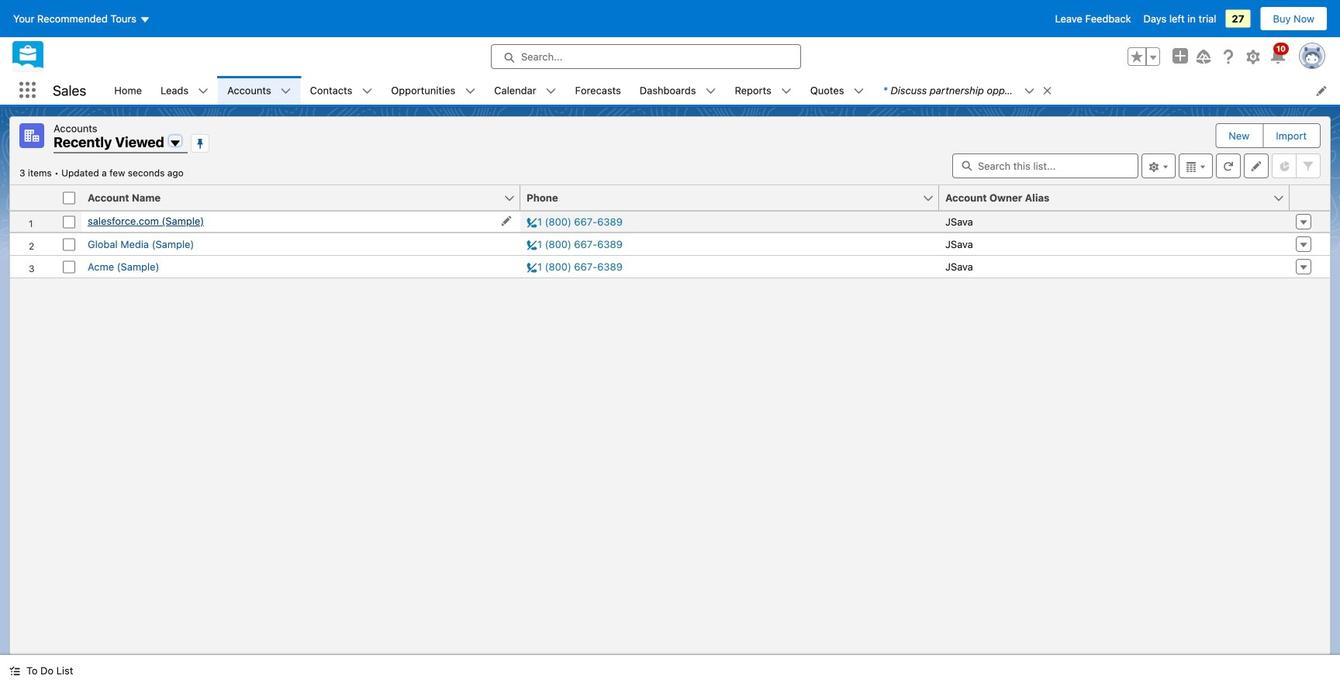 Task type: vqa. For each thing, say whether or not it's contained in the screenshot.
text default image
yes



Task type: describe. For each thing, give the bounding box(es) containing it.
text default image for third 'list item' from the right
[[781, 86, 792, 97]]

item number image
[[10, 185, 57, 210]]

text default image for fifth 'list item' from the right
[[546, 86, 557, 97]]

5 list item from the left
[[485, 76, 566, 105]]

2 list item from the left
[[218, 76, 301, 105]]

item number element
[[10, 185, 57, 211]]

Search Recently Viewed list view. search field
[[953, 154, 1139, 178]]

action element
[[1290, 185, 1331, 211]]

recently viewed grid
[[10, 185, 1331, 279]]

text default image for second 'list item' from the left
[[281, 86, 291, 97]]

1 list item from the left
[[151, 76, 218, 105]]

cell inside "recently viewed" grid
[[57, 185, 81, 211]]

2 click to dial disabled image from the top
[[527, 239, 623, 250]]

3 list item from the left
[[301, 76, 382, 105]]

4 list item from the left
[[382, 76, 485, 105]]



Task type: locate. For each thing, give the bounding box(es) containing it.
9 list item from the left
[[874, 76, 1060, 105]]

1 click to dial disabled image from the top
[[527, 216, 623, 228]]

1 vertical spatial click to dial disabled image
[[527, 239, 623, 250]]

action image
[[1290, 185, 1331, 210]]

2 text default image from the left
[[281, 86, 291, 97]]

8 list item from the left
[[801, 76, 874, 105]]

list
[[105, 76, 1341, 105]]

text default image for seventh 'list item' from the right
[[362, 86, 373, 97]]

recently viewed|accounts|list view element
[[9, 116, 1331, 656]]

text default image for 4th 'list item' from right
[[706, 86, 717, 97]]

7 list item from the left
[[726, 76, 801, 105]]

3 text default image from the left
[[362, 86, 373, 97]]

phone element
[[521, 185, 949, 211]]

click to dial disabled image
[[527, 216, 623, 228], [527, 239, 623, 250], [527, 261, 623, 273]]

text default image for first 'list item' from left
[[198, 86, 209, 97]]

recently viewed status
[[19, 168, 61, 178]]

6 list item from the left
[[631, 76, 726, 105]]

cell
[[57, 185, 81, 211]]

2 vertical spatial click to dial disabled image
[[527, 261, 623, 273]]

group
[[1128, 47, 1161, 66]]

text default image for 6th 'list item' from the right
[[465, 86, 476, 97]]

0 vertical spatial click to dial disabled image
[[527, 216, 623, 228]]

account name element
[[81, 185, 530, 211]]

1 text default image from the left
[[198, 86, 209, 97]]

account owner alias element
[[940, 185, 1300, 211]]

text default image
[[1042, 85, 1053, 96], [465, 86, 476, 97], [706, 86, 717, 97], [781, 86, 792, 97], [1025, 86, 1035, 97], [9, 666, 20, 677]]

3 click to dial disabled image from the top
[[527, 261, 623, 273]]

text default image for second 'list item' from right
[[854, 86, 865, 97]]

text default image for 1st 'list item' from right
[[1025, 86, 1035, 97]]

text default image
[[198, 86, 209, 97], [281, 86, 291, 97], [362, 86, 373, 97], [546, 86, 557, 97], [854, 86, 865, 97]]

4 text default image from the left
[[546, 86, 557, 97]]

5 text default image from the left
[[854, 86, 865, 97]]

list item
[[151, 76, 218, 105], [218, 76, 301, 105], [301, 76, 382, 105], [382, 76, 485, 105], [485, 76, 566, 105], [631, 76, 726, 105], [726, 76, 801, 105], [801, 76, 874, 105], [874, 76, 1060, 105]]



